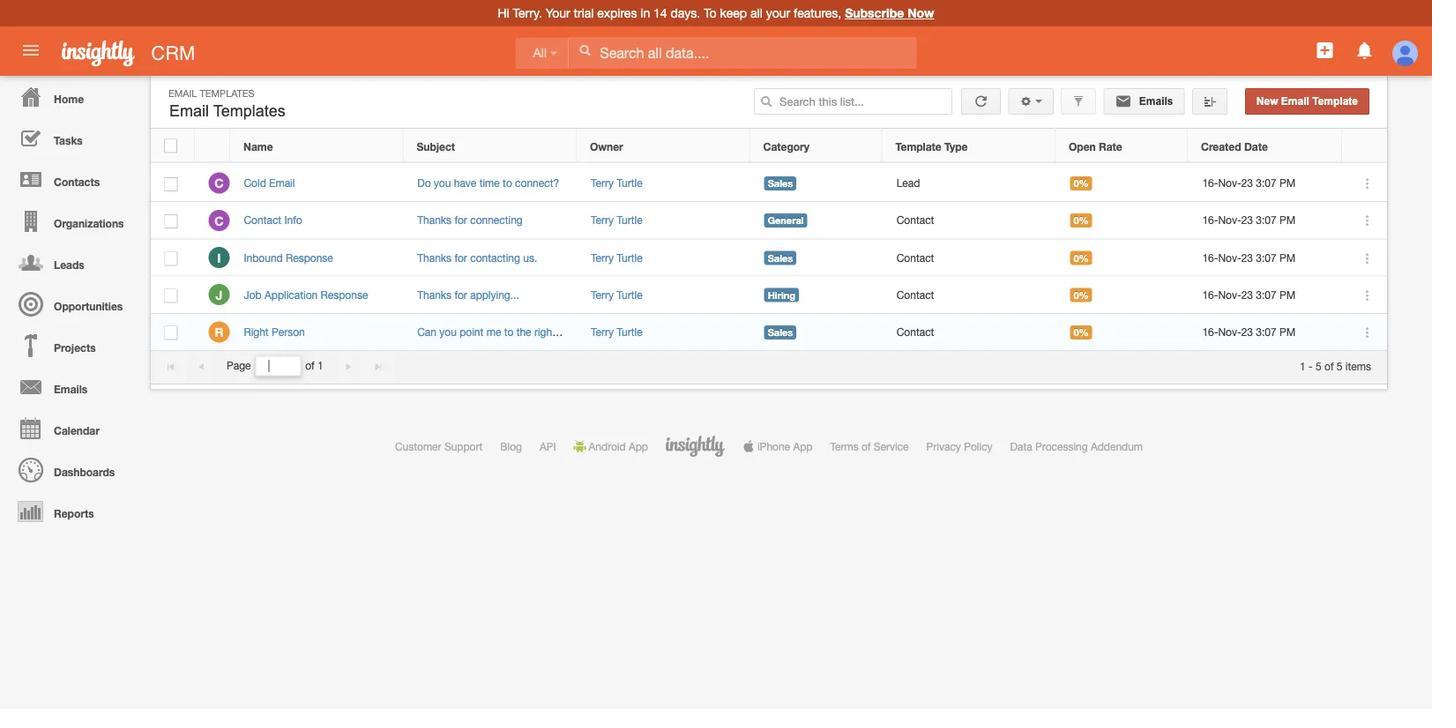 Task type: vqa. For each thing, say whether or not it's contained in the screenshot.
4th '0%' from the top of the row group containing C
yes



Task type: locate. For each thing, give the bounding box(es) containing it.
calendar
[[54, 424, 100, 437]]

1 23 from the top
[[1241, 177, 1253, 189]]

features,
[[794, 6, 842, 20]]

reports link
[[4, 490, 141, 532]]

response inside i row
[[286, 251, 333, 264]]

5 right -
[[1316, 360, 1322, 372]]

page
[[227, 360, 251, 372]]

2 16-nov-23 3:07 pm cell from the top
[[1189, 202, 1343, 239]]

turtle for thanks for connecting
[[617, 214, 643, 226]]

0 vertical spatial for
[[455, 214, 467, 226]]

navigation
[[0, 76, 141, 532]]

app for iphone app
[[793, 440, 813, 452]]

pm
[[1280, 177, 1296, 189], [1280, 214, 1296, 226], [1280, 251, 1296, 264], [1280, 288, 1296, 301], [1280, 326, 1296, 338]]

sales cell down general
[[751, 239, 883, 277]]

application
[[265, 288, 318, 301]]

-
[[1309, 360, 1313, 372]]

0 vertical spatial emails
[[1136, 95, 1173, 107]]

terry turtle link for thanks for applying...
[[591, 288, 643, 301]]

response
[[286, 251, 333, 264], [321, 288, 368, 301]]

you inside r row
[[439, 326, 457, 338]]

1 vertical spatial for
[[455, 251, 467, 264]]

response up job application response link
[[286, 251, 333, 264]]

1 vertical spatial you
[[439, 326, 457, 338]]

pm inside j "row"
[[1280, 288, 1296, 301]]

emails left show sidebar icon
[[1136, 95, 1173, 107]]

3 23 from the top
[[1241, 251, 1253, 264]]

1 app from the left
[[629, 440, 648, 452]]

1 vertical spatial to
[[504, 326, 514, 338]]

your
[[766, 6, 790, 20]]

1 right "1" field
[[317, 360, 323, 372]]

23 inside r row
[[1241, 326, 1253, 338]]

1 vertical spatial sales
[[768, 252, 793, 264]]

for inside j "row"
[[455, 288, 467, 301]]

16-nov-23 3:07 pm inside i row
[[1202, 251, 1296, 264]]

thanks inside i row
[[417, 251, 452, 264]]

crm
[[151, 41, 195, 64]]

3 thanks from the top
[[417, 288, 452, 301]]

sales cell down category
[[751, 165, 883, 202]]

None checkbox
[[164, 139, 177, 153], [164, 177, 178, 191], [164, 214, 178, 229], [164, 289, 178, 303], [164, 326, 178, 340], [164, 139, 177, 153], [164, 177, 178, 191], [164, 214, 178, 229], [164, 289, 178, 303], [164, 326, 178, 340]]

thanks up thanks for applying... link
[[417, 251, 452, 264]]

0% for do you have time to connect?
[[1074, 178, 1089, 189]]

16-nov-23 3:07 pm
[[1202, 177, 1296, 189], [1202, 214, 1296, 226], [1202, 251, 1296, 264], [1202, 288, 1296, 301], [1202, 326, 1296, 338]]

0 horizontal spatial 5
[[1316, 360, 1322, 372]]

3 3:07 from the top
[[1256, 251, 1277, 264]]

2 23 from the top
[[1241, 214, 1253, 226]]

1 0% cell from the top
[[1057, 165, 1189, 202]]

contact inside r row
[[897, 326, 934, 338]]

0 vertical spatial to
[[503, 177, 512, 189]]

person?
[[558, 326, 597, 338]]

1 c row from the top
[[151, 165, 1387, 202]]

template left type
[[896, 140, 942, 152]]

4 16-nov-23 3:07 pm from the top
[[1202, 288, 1296, 301]]

1 vertical spatial c
[[215, 213, 224, 228]]

3 16- from the top
[[1202, 251, 1218, 264]]

1 sales cell from the top
[[751, 165, 883, 202]]

pm for thanks for connecting
[[1280, 214, 1296, 226]]

cell
[[151, 314, 195, 351]]

terry for thanks for applying...
[[591, 288, 614, 301]]

4 terry from the top
[[591, 288, 614, 301]]

iphone app link
[[743, 440, 813, 452]]

4 16- from the top
[[1202, 288, 1218, 301]]

1 horizontal spatial emails
[[1136, 95, 1173, 107]]

terry turtle
[[591, 177, 643, 189], [591, 214, 643, 226], [591, 251, 643, 264], [591, 288, 643, 301]]

2 pm from the top
[[1280, 214, 1296, 226]]

terry inside i row
[[591, 251, 614, 264]]

sales inside i row
[[768, 252, 793, 264]]

all
[[533, 46, 547, 60]]

16- inside i row
[[1202, 251, 1218, 264]]

5 nov- from the top
[[1218, 326, 1241, 338]]

of right terms
[[862, 440, 871, 452]]

sales inside r row
[[768, 327, 793, 338]]

general
[[768, 215, 804, 226]]

notifications image
[[1354, 40, 1376, 61]]

4 23 from the top
[[1241, 288, 1253, 301]]

contact for c
[[897, 214, 934, 226]]

category
[[763, 140, 810, 152]]

16-nov-23 3:07 pm cell for thanks for applying...
[[1189, 277, 1343, 314]]

2 horizontal spatial of
[[1325, 360, 1334, 372]]

1 3:07 from the top
[[1256, 177, 1277, 189]]

0 vertical spatial thanks
[[417, 214, 452, 226]]

contact cell for i
[[883, 239, 1057, 277]]

4 3:07 from the top
[[1256, 288, 1277, 301]]

cog image
[[1020, 95, 1032, 108]]

5 terry turtle link from the top
[[591, 326, 643, 338]]

2 contact cell from the top
[[883, 239, 1057, 277]]

1 left -
[[1300, 360, 1306, 372]]

1 sales from the top
[[768, 178, 793, 189]]

23
[[1241, 177, 1253, 189], [1241, 214, 1253, 226], [1241, 251, 1253, 264], [1241, 288, 1253, 301], [1241, 326, 1253, 338]]

3 0% from the top
[[1074, 252, 1089, 264]]

opportunities link
[[4, 283, 141, 325]]

3 16-nov-23 3:07 pm from the top
[[1202, 251, 1296, 264]]

emails
[[1136, 95, 1173, 107], [54, 383, 88, 395]]

2 c from the top
[[215, 213, 224, 228]]

contact inside j "row"
[[897, 288, 934, 301]]

thanks for j
[[417, 288, 452, 301]]

contact for i
[[897, 251, 934, 264]]

job
[[244, 288, 262, 301]]

0% cell
[[1057, 165, 1189, 202], [1057, 202, 1189, 239], [1057, 239, 1189, 277], [1057, 277, 1189, 314], [1057, 314, 1189, 351]]

3:07 for thanks for connecting
[[1256, 214, 1277, 226]]

2 terry turtle link from the top
[[591, 214, 643, 226]]

1
[[317, 360, 323, 372], [1300, 360, 1306, 372]]

2 turtle from the top
[[617, 214, 643, 226]]

4 terry turtle link from the top
[[591, 288, 643, 301]]

5 16- from the top
[[1202, 326, 1218, 338]]

23 inside i row
[[1241, 251, 1253, 264]]

pm inside i row
[[1280, 251, 1296, 264]]

1 contact cell from the top
[[883, 202, 1057, 239]]

1 vertical spatial sales cell
[[751, 239, 883, 277]]

2 sales from the top
[[768, 252, 793, 264]]

emails link up rate
[[1104, 88, 1185, 115]]

thanks for i
[[417, 251, 452, 264]]

can you point me to the right person? link
[[417, 326, 597, 338]]

2 16- from the top
[[1202, 214, 1218, 226]]

4 contact cell from the top
[[883, 314, 1057, 351]]

1 vertical spatial template
[[896, 140, 942, 152]]

template down notifications icon
[[1313, 95, 1358, 107]]

1 vertical spatial c link
[[209, 210, 230, 231]]

to right time
[[503, 177, 512, 189]]

contact for r
[[897, 326, 934, 338]]

3:07 for thanks for applying...
[[1256, 288, 1277, 301]]

4 pm from the top
[[1280, 288, 1296, 301]]

3 nov- from the top
[[1218, 251, 1241, 264]]

c link left cold
[[209, 173, 230, 194]]

16-nov-23 3:07 pm for thanks for connecting
[[1202, 214, 1296, 226]]

3:07 inside i row
[[1256, 251, 1277, 264]]

0 horizontal spatial template
[[896, 140, 942, 152]]

do
[[417, 177, 431, 189]]

3 contact cell from the top
[[883, 277, 1057, 314]]

2 vertical spatial sales
[[768, 327, 793, 338]]

1 terry turtle link from the top
[[591, 177, 643, 189]]

terry turtle for thanks for applying...
[[591, 288, 643, 301]]

j
[[216, 288, 223, 302]]

rate
[[1099, 140, 1122, 152]]

inbound response
[[244, 251, 333, 264]]

2 5 from the left
[[1337, 360, 1343, 372]]

1 16- from the top
[[1202, 177, 1218, 189]]

turtle
[[617, 177, 643, 189], [617, 214, 643, 226], [617, 251, 643, 264], [617, 288, 643, 301], [617, 326, 643, 338]]

sales cell for r
[[751, 314, 883, 351]]

projects
[[54, 341, 96, 354]]

1 horizontal spatial app
[[793, 440, 813, 452]]

row group
[[151, 165, 1387, 351]]

sales down hiring
[[768, 327, 793, 338]]

turtle for do you have time to connect?
[[617, 177, 643, 189]]

2 0% cell from the top
[[1057, 202, 1189, 239]]

turtle inside r row
[[617, 326, 643, 338]]

2 for from the top
[[455, 251, 467, 264]]

1 16-nov-23 3:07 pm cell from the top
[[1189, 165, 1343, 202]]

c link for contact info
[[209, 210, 230, 231]]

turtle for thanks for contacting us.
[[617, 251, 643, 264]]

23 inside j "row"
[[1241, 288, 1253, 301]]

2 nov- from the top
[[1218, 214, 1241, 226]]

3 turtle from the top
[[617, 251, 643, 264]]

terry
[[591, 177, 614, 189], [591, 214, 614, 226], [591, 251, 614, 264], [591, 288, 614, 301], [591, 326, 614, 338]]

16-nov-23 3:07 pm cell for thanks for contacting us.
[[1189, 239, 1343, 277]]

c for contact info
[[215, 213, 224, 228]]

None checkbox
[[164, 252, 178, 266]]

5 0% from the top
[[1074, 327, 1089, 338]]

you right do
[[434, 177, 451, 189]]

c link for cold email
[[209, 173, 230, 194]]

for left applying...
[[455, 288, 467, 301]]

2 vertical spatial sales cell
[[751, 314, 883, 351]]

3 terry turtle from the top
[[591, 251, 643, 264]]

terry for thanks for contacting us.
[[591, 251, 614, 264]]

me
[[487, 326, 501, 338]]

j link
[[209, 284, 230, 305]]

5 left items
[[1337, 360, 1343, 372]]

time
[[479, 177, 500, 189]]

contact cell for j
[[883, 277, 1057, 314]]

c row up j "row"
[[151, 202, 1387, 239]]

1 terry from the top
[[591, 177, 614, 189]]

1 turtle from the top
[[617, 177, 643, 189]]

c link up the i "link"
[[209, 210, 230, 231]]

1 for from the top
[[455, 214, 467, 226]]

3 0% cell from the top
[[1057, 239, 1189, 277]]

16- for thanks for applying...
[[1202, 288, 1218, 301]]

1 pm from the top
[[1280, 177, 1296, 189]]

calendar link
[[4, 407, 141, 449]]

3 terry turtle link from the top
[[591, 251, 643, 264]]

1 horizontal spatial 5
[[1337, 360, 1343, 372]]

row
[[151, 130, 1386, 163]]

leads link
[[4, 242, 141, 283]]

i
[[217, 250, 221, 265]]

terms
[[830, 440, 859, 452]]

3 sales from the top
[[768, 327, 793, 338]]

terry inside j "row"
[[591, 288, 614, 301]]

nov- inside j "row"
[[1218, 288, 1241, 301]]

3:07 for thanks for contacting us.
[[1256, 251, 1277, 264]]

pm for thanks for contacting us.
[[1280, 251, 1296, 264]]

terry turtle link for thanks for contacting us.
[[591, 251, 643, 264]]

0 vertical spatial template
[[1313, 95, 1358, 107]]

0 horizontal spatial of
[[305, 360, 314, 372]]

c row
[[151, 165, 1387, 202], [151, 202, 1387, 239]]

2 terry from the top
[[591, 214, 614, 226]]

1 vertical spatial emails
[[54, 383, 88, 395]]

16-nov-23 3:07 pm cell for thanks for connecting
[[1189, 202, 1343, 239]]

app right android
[[629, 440, 648, 452]]

0 vertical spatial c link
[[209, 173, 230, 194]]

dashboards link
[[4, 449, 141, 490]]

pm inside r row
[[1280, 326, 1296, 338]]

2 vertical spatial for
[[455, 288, 467, 301]]

2 terry turtle from the top
[[591, 214, 643, 226]]

nov-
[[1218, 177, 1241, 189], [1218, 214, 1241, 226], [1218, 251, 1241, 264], [1218, 288, 1241, 301], [1218, 326, 1241, 338]]

1 16-nov-23 3:07 pm from the top
[[1202, 177, 1296, 189]]

i link
[[209, 247, 230, 268]]

4 terry turtle from the top
[[591, 288, 643, 301]]

c row up general
[[151, 165, 1387, 202]]

23 for thanks for applying...
[[1241, 288, 1253, 301]]

pm for do you have time to connect?
[[1280, 177, 1296, 189]]

contact
[[244, 214, 281, 226], [897, 214, 934, 226], [897, 251, 934, 264], [897, 288, 934, 301], [897, 326, 934, 338]]

you right can
[[439, 326, 457, 338]]

5 16-nov-23 3:07 pm from the top
[[1202, 326, 1296, 338]]

nov- inside i row
[[1218, 251, 1241, 264]]

4 0% cell from the top
[[1057, 277, 1189, 314]]

1 vertical spatial thanks
[[417, 251, 452, 264]]

23 for thanks for connecting
[[1241, 214, 1253, 226]]

thanks down do
[[417, 214, 452, 226]]

1 c from the top
[[215, 176, 224, 191]]

support
[[444, 440, 483, 452]]

contact cell for c
[[883, 202, 1057, 239]]

dashboards
[[54, 466, 115, 478]]

2 0% from the top
[[1074, 215, 1089, 226]]

app right iphone
[[793, 440, 813, 452]]

1 vertical spatial emails link
[[4, 366, 141, 407]]

0 vertical spatial emails link
[[1104, 88, 1185, 115]]

0 horizontal spatial app
[[629, 440, 648, 452]]

sales cell down hiring
[[751, 314, 883, 351]]

sales for i
[[768, 252, 793, 264]]

2 16-nov-23 3:07 pm from the top
[[1202, 214, 1296, 226]]

0 horizontal spatial emails link
[[4, 366, 141, 407]]

0 vertical spatial sales
[[768, 178, 793, 189]]

0% cell for thanks for connecting
[[1057, 202, 1189, 239]]

0 horizontal spatial 1
[[317, 360, 323, 372]]

5 23 from the top
[[1241, 326, 1253, 338]]

sales up hiring
[[768, 252, 793, 264]]

info
[[284, 214, 302, 226]]

of right -
[[1325, 360, 1334, 372]]

1 horizontal spatial template
[[1313, 95, 1358, 107]]

thanks inside j "row"
[[417, 288, 452, 301]]

none checkbox inside i row
[[164, 252, 178, 266]]

terry turtle inside j "row"
[[591, 288, 643, 301]]

row group containing c
[[151, 165, 1387, 351]]

contact cell
[[883, 202, 1057, 239], [883, 239, 1057, 277], [883, 277, 1057, 314], [883, 314, 1057, 351]]

0% cell for thanks for contacting us.
[[1057, 239, 1189, 277]]

terry turtle inside i row
[[591, 251, 643, 264]]

2 thanks from the top
[[417, 251, 452, 264]]

you
[[434, 177, 451, 189], [439, 326, 457, 338]]

connect?
[[515, 177, 559, 189]]

5 terry from the top
[[591, 326, 614, 338]]

0% cell for thanks for applying...
[[1057, 277, 1189, 314]]

nov- for do you have time to connect?
[[1218, 177, 1241, 189]]

turtle inside i row
[[617, 251, 643, 264]]

contacting
[[470, 251, 520, 264]]

response right application
[[321, 288, 368, 301]]

16- for thanks for contacting us.
[[1202, 251, 1218, 264]]

thanks for c
[[417, 214, 452, 226]]

policy
[[964, 440, 993, 452]]

thanks for connecting link
[[417, 214, 523, 226]]

for for i
[[455, 251, 467, 264]]

terry for thanks for connecting
[[591, 214, 614, 226]]

privacy policy link
[[927, 440, 993, 452]]

1 nov- from the top
[[1218, 177, 1241, 189]]

thanks up can
[[417, 288, 452, 301]]

template
[[1313, 95, 1358, 107], [896, 140, 942, 152]]

hi terry. your trial expires in 14 days. to keep all your features, subscribe now
[[498, 6, 934, 20]]

3 sales cell from the top
[[751, 314, 883, 351]]

of right "1" field
[[305, 360, 314, 372]]

0 vertical spatial you
[[434, 177, 451, 189]]

16-nov-23 3:07 pm for thanks for contacting us.
[[1202, 251, 1296, 264]]

c up the i "link"
[[215, 213, 224, 228]]

sales down category
[[768, 178, 793, 189]]

0% inside i row
[[1074, 252, 1089, 264]]

emails up 'calendar' link
[[54, 383, 88, 395]]

0% inside j "row"
[[1074, 289, 1089, 301]]

to
[[503, 177, 512, 189], [504, 326, 514, 338]]

5
[[1316, 360, 1322, 372], [1337, 360, 1343, 372]]

3 pm from the top
[[1280, 251, 1296, 264]]

16- inside j "row"
[[1202, 288, 1218, 301]]

sales cell
[[751, 165, 883, 202], [751, 239, 883, 277], [751, 314, 883, 351]]

1 horizontal spatial 1
[[1300, 360, 1306, 372]]

16-nov-23 3:07 pm inside j "row"
[[1202, 288, 1296, 301]]

0 vertical spatial templates
[[200, 87, 255, 99]]

contacts link
[[4, 159, 141, 200]]

privacy policy
[[927, 440, 993, 452]]

0 vertical spatial response
[[286, 251, 333, 264]]

hiring
[[768, 289, 796, 301]]

3 16-nov-23 3:07 pm cell from the top
[[1189, 239, 1343, 277]]

0% inside r row
[[1074, 327, 1089, 338]]

2 c link from the top
[[209, 210, 230, 231]]

turtle inside j "row"
[[617, 288, 643, 301]]

to for connect?
[[503, 177, 512, 189]]

16-nov-23 3:07 pm for do you have time to connect?
[[1202, 177, 1296, 189]]

contact inside i row
[[897, 251, 934, 264]]

3:07 inside r row
[[1256, 326, 1277, 338]]

3 for from the top
[[455, 288, 467, 301]]

1 terry turtle from the top
[[591, 177, 643, 189]]

4 0% from the top
[[1074, 289, 1089, 301]]

0 vertical spatial c
[[215, 176, 224, 191]]

for left connecting
[[455, 214, 467, 226]]

5 turtle from the top
[[617, 326, 643, 338]]

5 pm from the top
[[1280, 326, 1296, 338]]

1 c link from the top
[[209, 173, 230, 194]]

job application response
[[244, 288, 368, 301]]

2 sales cell from the top
[[751, 239, 883, 277]]

home
[[54, 93, 84, 105]]

sales for r
[[768, 327, 793, 338]]

service
[[874, 440, 909, 452]]

sales
[[768, 178, 793, 189], [768, 252, 793, 264], [768, 327, 793, 338]]

1 vertical spatial response
[[321, 288, 368, 301]]

for left contacting
[[455, 251, 467, 264]]

2 3:07 from the top
[[1256, 214, 1277, 226]]

for inside c row
[[455, 214, 467, 226]]

of
[[305, 360, 314, 372], [1325, 360, 1334, 372], [862, 440, 871, 452]]

thanks for connecting
[[417, 214, 523, 226]]

4 turtle from the top
[[617, 288, 643, 301]]

2 vertical spatial thanks
[[417, 288, 452, 301]]

4 16-nov-23 3:07 pm cell from the top
[[1189, 277, 1343, 314]]

c link
[[209, 173, 230, 194], [209, 210, 230, 231]]

can you point me to the right person? terry turtle
[[417, 326, 643, 338]]

refresh list image
[[973, 95, 990, 107]]

to right me
[[504, 326, 514, 338]]

android app
[[589, 440, 648, 452]]

response inside j "row"
[[321, 288, 368, 301]]

1 horizontal spatial of
[[862, 440, 871, 452]]

16-nov-23 3:07 pm cell
[[1189, 165, 1343, 202], [1189, 202, 1343, 239], [1189, 239, 1343, 277], [1189, 277, 1343, 314], [1189, 314, 1343, 351]]

sales inside c row
[[768, 178, 793, 189]]

for inside i row
[[455, 251, 467, 264]]

terry turtle link for do you have time to connect?
[[591, 177, 643, 189]]

template type
[[896, 140, 968, 152]]

1 thanks from the top
[[417, 214, 452, 226]]

emails link down projects
[[4, 366, 141, 407]]

thanks for contacting us.
[[417, 251, 537, 264]]

to inside r row
[[504, 326, 514, 338]]

1 0% from the top
[[1074, 178, 1089, 189]]

5 3:07 from the top
[[1256, 326, 1277, 338]]

16- for do you have time to connect?
[[1202, 177, 1218, 189]]

3 terry from the top
[[591, 251, 614, 264]]

leads
[[54, 258, 84, 271]]

23 for thanks for contacting us.
[[1241, 251, 1253, 264]]

3:07 inside j "row"
[[1256, 288, 1277, 301]]

0 vertical spatial sales cell
[[751, 165, 883, 202]]

2 app from the left
[[793, 440, 813, 452]]

4 nov- from the top
[[1218, 288, 1241, 301]]

c left cold
[[215, 176, 224, 191]]



Task type: describe. For each thing, give the bounding box(es) containing it.
nov- for thanks for contacting us.
[[1218, 251, 1241, 264]]

you for can
[[439, 326, 457, 338]]

general cell
[[751, 202, 883, 239]]

white image
[[579, 44, 591, 56]]

terry inside r row
[[591, 326, 614, 338]]

point
[[460, 326, 484, 338]]

1 1 from the left
[[317, 360, 323, 372]]

terry turtle for thanks for connecting
[[591, 214, 643, 226]]

j row
[[151, 277, 1387, 314]]

right person
[[244, 326, 305, 338]]

nov- for thanks for connecting
[[1218, 214, 1241, 226]]

blog link
[[500, 440, 522, 452]]

hi
[[498, 6, 510, 20]]

c for cold email
[[215, 176, 224, 191]]

hiring cell
[[751, 277, 883, 314]]

pm for thanks for applying...
[[1280, 288, 1296, 301]]

email templates email templates
[[168, 87, 286, 120]]

job application response link
[[244, 288, 377, 301]]

i row
[[151, 239, 1387, 277]]

2 c row from the top
[[151, 202, 1387, 239]]

created date
[[1201, 140, 1268, 152]]

1 field
[[256, 357, 300, 375]]

contact for j
[[897, 288, 934, 301]]

0% cell for do you have time to connect?
[[1057, 165, 1189, 202]]

sales for c
[[768, 178, 793, 189]]

template inside row
[[896, 140, 942, 152]]

16-nov-23 3:07 pm cell for do you have time to connect?
[[1189, 165, 1343, 202]]

Search all data.... text field
[[569, 37, 917, 69]]

0% for thanks for applying...
[[1074, 289, 1089, 301]]

items
[[1346, 360, 1371, 372]]

contact cell for r
[[883, 314, 1057, 351]]

new email template link
[[1245, 88, 1370, 115]]

thanks for applying...
[[417, 288, 519, 301]]

16- for thanks for connecting
[[1202, 214, 1218, 226]]

for for j
[[455, 288, 467, 301]]

for for c
[[455, 214, 467, 226]]

your
[[546, 6, 570, 20]]

data
[[1010, 440, 1033, 452]]

subscribe
[[845, 6, 904, 20]]

home link
[[4, 76, 141, 117]]

reports
[[54, 507, 94, 519]]

right person link
[[244, 326, 314, 338]]

16-nov-23 3:07 pm inside r row
[[1202, 326, 1296, 338]]

lead cell
[[883, 165, 1057, 202]]

new
[[1257, 95, 1278, 107]]

now
[[908, 6, 934, 20]]

0% for thanks for connecting
[[1074, 215, 1089, 226]]

23 for do you have time to connect?
[[1241, 177, 1253, 189]]

row containing name
[[151, 130, 1386, 163]]

do you have time to connect?
[[417, 177, 559, 189]]

organizations
[[54, 217, 124, 229]]

14
[[654, 6, 667, 20]]

organizations link
[[4, 200, 141, 242]]

data processing addendum link
[[1010, 440, 1143, 452]]

iphone
[[758, 440, 790, 452]]

0% for thanks for contacting us.
[[1074, 252, 1089, 264]]

type
[[945, 140, 968, 152]]

you for do
[[434, 177, 451, 189]]

nov- inside r row
[[1218, 326, 1241, 338]]

customer
[[395, 440, 441, 452]]

inbound
[[244, 251, 283, 264]]

date
[[1244, 140, 1268, 152]]

1 vertical spatial templates
[[213, 102, 286, 120]]

show sidebar image
[[1204, 95, 1216, 108]]

all
[[751, 6, 763, 20]]

sales cell for i
[[751, 239, 883, 277]]

expires
[[597, 6, 637, 20]]

0 horizontal spatial emails
[[54, 383, 88, 395]]

show list view filters image
[[1073, 95, 1085, 108]]

terry for do you have time to connect?
[[591, 177, 614, 189]]

5 16-nov-23 3:07 pm cell from the top
[[1189, 314, 1343, 351]]

open rate
[[1069, 140, 1122, 152]]

3:07 for do you have time to connect?
[[1256, 177, 1277, 189]]

tasks link
[[4, 117, 141, 159]]

processing
[[1035, 440, 1088, 452]]

r row
[[151, 314, 1387, 351]]

customer support link
[[395, 440, 483, 452]]

android app link
[[574, 440, 648, 452]]

api
[[540, 440, 556, 452]]

iphone app
[[758, 440, 813, 452]]

keep
[[720, 6, 747, 20]]

r link
[[209, 321, 230, 343]]

applying...
[[470, 288, 519, 301]]

us.
[[523, 251, 537, 264]]

1 5 from the left
[[1316, 360, 1322, 372]]

sales cell for c
[[751, 165, 883, 202]]

terry turtle for thanks for contacting us.
[[591, 251, 643, 264]]

turtle for thanks for applying...
[[617, 288, 643, 301]]

right
[[534, 326, 556, 338]]

Search this list... text field
[[754, 88, 953, 115]]

name
[[243, 140, 273, 152]]

of 1
[[305, 360, 323, 372]]

5 0% cell from the top
[[1057, 314, 1189, 351]]

to for the
[[504, 326, 514, 338]]

2 1 from the left
[[1300, 360, 1306, 372]]

1 horizontal spatial emails link
[[1104, 88, 1185, 115]]

projects link
[[4, 325, 141, 366]]

api link
[[540, 440, 556, 452]]

thanks for contacting us. link
[[417, 251, 537, 264]]

terry turtle link for thanks for connecting
[[591, 214, 643, 226]]

nov- for thanks for applying...
[[1218, 288, 1241, 301]]

contact info
[[244, 214, 302, 226]]

email templates button
[[165, 98, 290, 124]]

terms of service link
[[830, 440, 909, 452]]

terry.
[[513, 6, 542, 20]]

can
[[417, 326, 437, 338]]

created
[[1201, 140, 1241, 152]]

have
[[454, 177, 477, 189]]

search image
[[760, 95, 773, 108]]

open
[[1069, 140, 1096, 152]]

new email template
[[1257, 95, 1358, 107]]

all link
[[516, 37, 569, 69]]

in
[[641, 6, 650, 20]]

contacts
[[54, 176, 100, 188]]

r
[[215, 325, 224, 339]]

app for android app
[[629, 440, 648, 452]]

16- inside r row
[[1202, 326, 1218, 338]]

1 - 5 of 5 items
[[1300, 360, 1371, 372]]

privacy
[[927, 440, 961, 452]]

navigation containing home
[[0, 76, 141, 532]]

connecting
[[470, 214, 523, 226]]

customer support
[[395, 440, 483, 452]]

to
[[704, 6, 717, 20]]

terry turtle for do you have time to connect?
[[591, 177, 643, 189]]

owner
[[590, 140, 623, 152]]

16-nov-23 3:07 pm for thanks for applying...
[[1202, 288, 1296, 301]]

tasks
[[54, 134, 83, 146]]

data processing addendum
[[1010, 440, 1143, 452]]

cold email
[[244, 177, 295, 189]]

opportunities
[[54, 300, 123, 312]]



